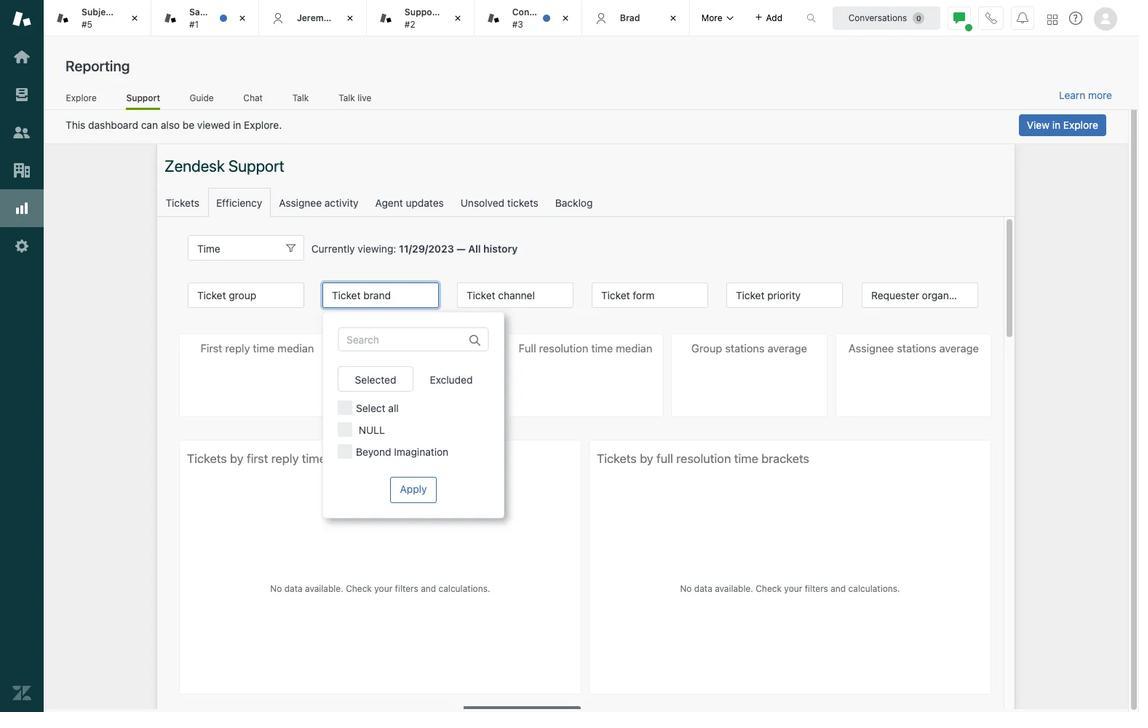 Task type: describe. For each thing, give the bounding box(es) containing it.
close image inside brad tab
[[666, 11, 681, 25]]

view
[[1027, 119, 1050, 131]]

#2 tab
[[367, 0, 475, 36]]

views image
[[12, 85, 31, 104]]

close image for #5
[[127, 11, 142, 25]]

line
[[117, 7, 135, 18]]

tab containing subject line
[[44, 0, 151, 36]]

close image inside the #1 tab
[[235, 11, 250, 25]]

guide link
[[189, 92, 214, 108]]

#3
[[513, 19, 524, 29]]

zendesk support image
[[12, 9, 31, 28]]

add button
[[746, 0, 792, 36]]

add
[[767, 12, 783, 23]]

explore link
[[66, 92, 97, 108]]

more
[[702, 12, 723, 23]]

organizations image
[[12, 161, 31, 180]]

get started image
[[12, 47, 31, 66]]

#1
[[189, 19, 199, 29]]

talk live
[[339, 92, 372, 103]]

button displays agent's chat status as online. image
[[954, 12, 966, 24]]

learn
[[1060, 89, 1086, 101]]

customers image
[[12, 123, 31, 142]]

miller
[[331, 12, 355, 23]]

talk live link
[[338, 92, 372, 108]]

in inside button
[[1053, 119, 1061, 131]]

can
[[141, 119, 158, 131]]

main element
[[0, 0, 44, 712]]

support link
[[126, 92, 160, 110]]

view in explore
[[1027, 119, 1099, 131]]

viewed
[[197, 119, 230, 131]]

learn more
[[1060, 89, 1113, 101]]

close image inside the jeremy miller tab
[[343, 11, 357, 25]]

get help image
[[1070, 12, 1083, 25]]

this dashboard can also be viewed in explore.
[[66, 119, 282, 131]]

support
[[126, 92, 160, 103]]

contact #3
[[513, 7, 547, 29]]

1 in from the left
[[233, 119, 241, 131]]

be
[[183, 119, 195, 131]]

explore.
[[244, 119, 282, 131]]

this
[[66, 119, 85, 131]]

contact
[[513, 7, 547, 18]]

brad tab
[[582, 0, 690, 36]]

subject
[[82, 7, 114, 18]]

#5
[[82, 19, 92, 29]]

talk for talk live
[[339, 92, 355, 103]]



Task type: vqa. For each thing, say whether or not it's contained in the screenshot.
3 min inside 'Your account' heading
no



Task type: locate. For each thing, give the bounding box(es) containing it.
close image for #2
[[451, 11, 465, 25]]

guide
[[190, 92, 214, 103]]

close image
[[235, 11, 250, 25], [343, 11, 357, 25], [558, 11, 573, 25], [666, 11, 681, 25]]

also
[[161, 119, 180, 131]]

reporting
[[66, 58, 130, 74]]

1 talk from the left
[[293, 92, 309, 103]]

0 horizontal spatial explore
[[66, 92, 97, 103]]

1 horizontal spatial talk
[[339, 92, 355, 103]]

talk
[[293, 92, 309, 103], [339, 92, 355, 103]]

view in explore button
[[1019, 114, 1107, 136]]

1 horizontal spatial in
[[1053, 119, 1061, 131]]

1 vertical spatial explore
[[1064, 119, 1099, 131]]

tab
[[44, 0, 151, 36], [475, 0, 582, 36]]

tabs tab list
[[44, 0, 792, 36]]

2 tab from the left
[[475, 0, 582, 36]]

live
[[358, 92, 372, 103]]

explore up this
[[66, 92, 97, 103]]

explore inside button
[[1064, 119, 1099, 131]]

2 in from the left
[[1053, 119, 1061, 131]]

2 talk from the left
[[339, 92, 355, 103]]

close image
[[127, 11, 142, 25], [451, 11, 465, 25]]

learn more link
[[1060, 89, 1113, 102]]

close image inside tab
[[127, 11, 142, 25]]

dashboard
[[88, 119, 138, 131]]

1 horizontal spatial tab
[[475, 0, 582, 36]]

brad
[[620, 12, 640, 23]]

conversations button
[[833, 6, 941, 29]]

in right view
[[1053, 119, 1061, 131]]

close image inside #2 tab
[[451, 11, 465, 25]]

jeremy miller tab
[[259, 0, 367, 36]]

0 horizontal spatial in
[[233, 119, 241, 131]]

in
[[233, 119, 241, 131], [1053, 119, 1061, 131]]

#2
[[405, 19, 416, 29]]

close image left the 'more'
[[666, 11, 681, 25]]

jeremy miller
[[297, 12, 355, 23]]

1 close image from the left
[[127, 11, 142, 25]]

jeremy
[[297, 12, 329, 23]]

close image right #2
[[451, 11, 465, 25]]

close image right subject in the top of the page
[[127, 11, 142, 25]]

reporting image
[[12, 199, 31, 218]]

zendesk image
[[12, 684, 31, 703]]

0 horizontal spatial tab
[[44, 0, 151, 36]]

#1 tab
[[151, 0, 259, 36]]

notifications image
[[1017, 12, 1029, 24]]

close image right contact #3
[[558, 11, 573, 25]]

explore inside 'link'
[[66, 92, 97, 103]]

subject line #5
[[82, 7, 135, 29]]

2 close image from the left
[[451, 11, 465, 25]]

in right viewed
[[233, 119, 241, 131]]

1 horizontal spatial explore
[[1064, 119, 1099, 131]]

0 horizontal spatial close image
[[127, 11, 142, 25]]

explore down learn more link
[[1064, 119, 1099, 131]]

0 vertical spatial explore
[[66, 92, 97, 103]]

2 close image from the left
[[343, 11, 357, 25]]

talk right chat
[[293, 92, 309, 103]]

1 horizontal spatial close image
[[451, 11, 465, 25]]

chat link
[[243, 92, 263, 108]]

close image right the #1
[[235, 11, 250, 25]]

admin image
[[12, 237, 31, 256]]

1 tab from the left
[[44, 0, 151, 36]]

zendesk products image
[[1048, 14, 1058, 24]]

more
[[1089, 89, 1113, 101]]

talk left live on the left of page
[[339, 92, 355, 103]]

close image right jeremy
[[343, 11, 357, 25]]

4 close image from the left
[[666, 11, 681, 25]]

1 close image from the left
[[235, 11, 250, 25]]

0 horizontal spatial talk
[[293, 92, 309, 103]]

3 close image from the left
[[558, 11, 573, 25]]

explore
[[66, 92, 97, 103], [1064, 119, 1099, 131]]

more button
[[690, 0, 746, 36]]

chat
[[243, 92, 263, 103]]

talk for talk
[[293, 92, 309, 103]]

tab containing contact
[[475, 0, 582, 36]]

talk link
[[292, 92, 309, 108]]

conversations
[[849, 12, 908, 23]]



